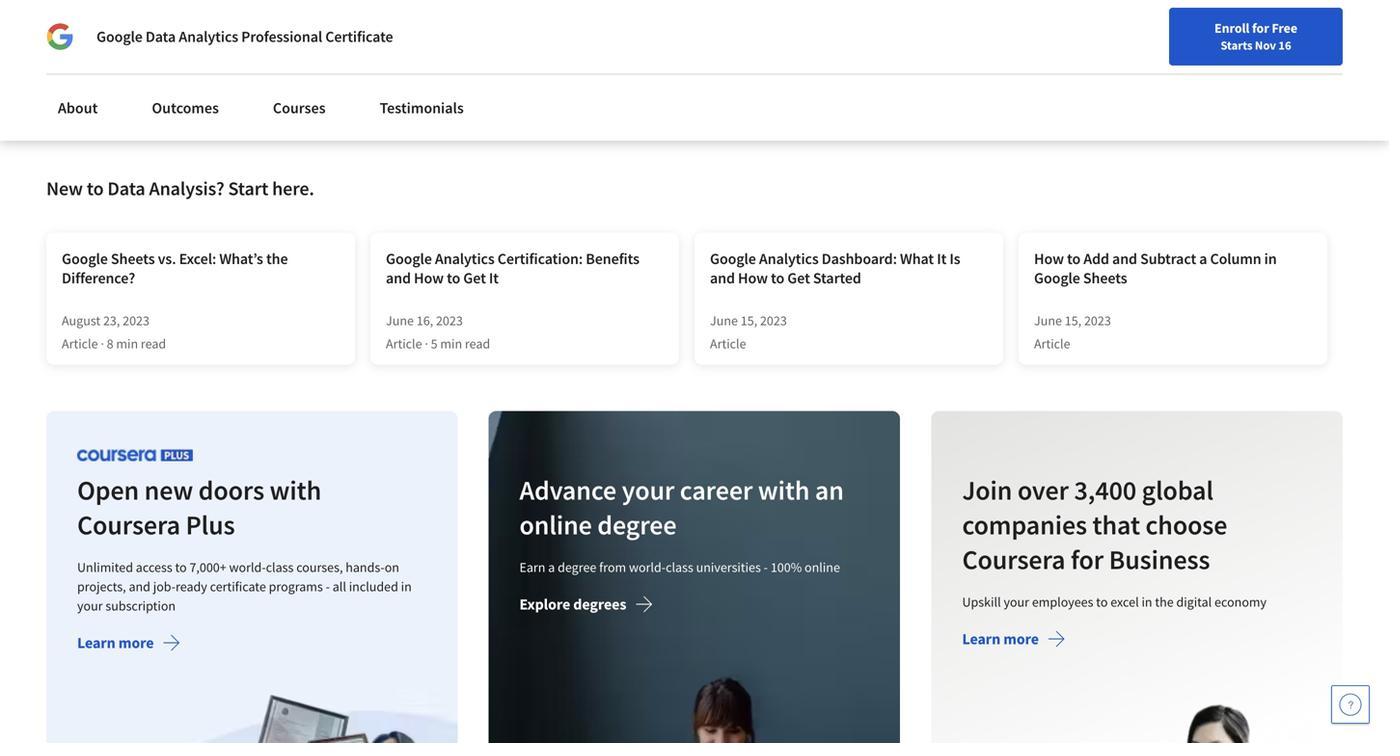 Task type: describe. For each thing, give the bounding box(es) containing it.
economy
[[1215, 594, 1267, 611]]

upskill your employees to excel in the digital economy
[[962, 594, 1267, 611]]

dashboard:
[[822, 249, 897, 269]]

is
[[950, 249, 961, 269]]

universities
[[696, 559, 761, 576]]

and inside the google analytics dashboard: what it is and how to get started
[[710, 269, 735, 288]]

to inside google analytics certification: benefits and how to get it
[[447, 269, 460, 288]]

about link
[[46, 87, 109, 129]]

subtract
[[1141, 249, 1197, 269]]

how inside the google analytics dashboard: what it is and how to get started
[[738, 269, 768, 288]]

analytics for google analytics certification: benefits and how to get it
[[435, 249, 495, 269]]

programs
[[269, 578, 323, 596]]

enroll for free starts nov 16
[[1215, 19, 1298, 53]]

companies
[[962, 508, 1087, 542]]

for
[[31, 10, 52, 29]]

learn more for right learn more link
[[962, 630, 1039, 649]]

coursera inside open new doors with coursera plus
[[77, 508, 180, 542]]

help center image
[[1339, 694, 1363, 717]]

google inside how to add and subtract a column in google sheets
[[1034, 269, 1081, 288]]

learn more for the left learn more link
[[77, 634, 154, 653]]

- inside unlimited access to 7,000+ world-class courses, hands-on projects, and job-ready certificate programs - all included in your subscription
[[326, 578, 330, 596]]

google for google data analytics professional certificate
[[96, 27, 143, 46]]

join
[[962, 474, 1012, 507]]

read for difference?
[[141, 335, 166, 353]]

more for right learn more link
[[1004, 630, 1039, 649]]

over
[[1018, 474, 1069, 507]]

employees
[[1032, 594, 1094, 611]]

1 horizontal spatial online
[[805, 559, 841, 576]]

0 horizontal spatial new
[[46, 176, 83, 201]]

online inside advance your career with an online degree
[[520, 508, 592, 542]]

in inside how to add and subtract a column in google sheets
[[1265, 249, 1277, 269]]

career
[[974, 61, 1011, 78]]

to left 'excel'
[[1096, 594, 1108, 611]]

plus
[[186, 508, 235, 542]]

access
[[136, 559, 172, 576]]

on
[[385, 559, 399, 576]]

earn
[[520, 559, 546, 576]]

learn for right learn more link
[[962, 630, 1001, 649]]

1 vertical spatial data
[[107, 176, 145, 201]]

it inside the google analytics dashboard: what it is and how to get started
[[937, 249, 947, 269]]

article for google sheets vs. excel: what's the difference?
[[62, 335, 98, 353]]

digital
[[1177, 594, 1212, 611]]

explore degrees
[[520, 595, 627, 615]]

sheets inside google sheets vs. excel: what's the difference?
[[111, 249, 155, 269]]

new to data analysis? start here.
[[46, 176, 314, 201]]

how to add and subtract a column in google sheets
[[1034, 249, 1277, 288]]

with for career
[[758, 474, 810, 507]]

· for to
[[425, 335, 428, 353]]

for inside join over 3,400 global companies that choose coursera for business
[[1071, 543, 1104, 577]]

class for courses,
[[266, 559, 294, 576]]

free
[[1272, 19, 1298, 37]]

career
[[680, 474, 753, 507]]

15, for to
[[741, 312, 758, 329]]

business
[[1109, 543, 1210, 577]]

english
[[1055, 60, 1102, 80]]

individuals
[[55, 10, 129, 29]]

add
[[1084, 249, 1110, 269]]

job-
[[153, 578, 176, 596]]

courses link
[[261, 87, 337, 129]]

100%
[[771, 559, 802, 576]]

1 horizontal spatial the
[[1155, 594, 1174, 611]]

nov
[[1255, 38, 1276, 53]]

advance your career with an online degree
[[520, 474, 844, 542]]

class for universities
[[666, 559, 694, 576]]

included
[[349, 578, 398, 596]]

what's
[[219, 249, 263, 269]]

find your new career
[[890, 61, 1011, 78]]

7,000+
[[190, 559, 226, 576]]

google for google analytics certification: benefits and how to get it
[[386, 249, 432, 269]]

ready
[[176, 578, 207, 596]]

to down about
[[87, 176, 104, 201]]

new
[[144, 474, 193, 507]]

google image
[[46, 23, 73, 50]]

advance
[[520, 474, 617, 507]]

testimonials
[[380, 98, 464, 118]]

google for google analytics dashboard: what it is and how to get started
[[710, 249, 756, 269]]

unlimited access to 7,000+ world-class courses, hands-on projects, and job-ready certificate programs - all included in your subscription
[[77, 559, 412, 615]]

8
[[107, 335, 113, 353]]

read for to
[[465, 335, 490, 353]]

courses
[[273, 98, 326, 118]]

get inside the google analytics dashboard: what it is and how to get started
[[788, 269, 810, 288]]

and inside unlimited access to 7,000+ world-class courses, hands-on projects, and job-ready certificate programs - all included in your subscription
[[129, 578, 150, 596]]

projects,
[[77, 578, 126, 596]]

analysis?
[[149, 176, 224, 201]]

june for google analytics dashboard: what it is and how to get started
[[710, 312, 738, 329]]

google data analytics professional certificate
[[96, 27, 393, 46]]

courses,
[[296, 559, 343, 576]]

august
[[62, 312, 100, 329]]

sheets inside how to add and subtract a column in google sheets
[[1084, 269, 1128, 288]]

what
[[900, 249, 934, 269]]

your inside unlimited access to 7,000+ world-class courses, hands-on projects, and job-ready certificate programs - all included in your subscription
[[77, 598, 103, 615]]

1 horizontal spatial in
[[1142, 594, 1153, 611]]

vs.
[[158, 249, 176, 269]]

3,400
[[1074, 474, 1137, 507]]

2023 for vs.
[[123, 312, 150, 329]]

that
[[1093, 508, 1140, 542]]

started
[[813, 269, 862, 288]]

an
[[815, 474, 844, 507]]

1 horizontal spatial learn more link
[[962, 630, 1066, 654]]

for individuals
[[31, 10, 129, 29]]

august 23, 2023 article · 8 min read
[[62, 312, 166, 353]]

google sheets vs. excel: what's the difference?
[[62, 249, 288, 288]]

16
[[1279, 38, 1292, 53]]

world- for 7,000+
[[229, 559, 266, 576]]

show notifications image
[[1165, 63, 1188, 86]]

column
[[1211, 249, 1262, 269]]

open new doors with coursera plus
[[77, 474, 321, 542]]

english button
[[1021, 39, 1137, 101]]



Task type: vqa. For each thing, say whether or not it's contained in the screenshot.
Introduction to Microsoft Excel the you'll
no



Task type: locate. For each thing, give the bounding box(es) containing it.
google analytics certification: benefits and how to get it
[[386, 249, 640, 288]]

2023 down the google analytics dashboard: what it is and how to get started at right
[[760, 312, 787, 329]]

with right doors
[[270, 474, 321, 507]]

certification:
[[498, 249, 583, 269]]

choose
[[1146, 508, 1228, 542]]

with
[[270, 474, 321, 507], [758, 474, 810, 507]]

how inside how to add and subtract a column in google sheets
[[1034, 249, 1064, 269]]

the right what's
[[266, 249, 288, 269]]

article
[[62, 335, 98, 353], [386, 335, 422, 353], [710, 335, 746, 353], [1034, 335, 1071, 353]]

5
[[431, 335, 438, 353]]

june 15, 2023 article for to
[[710, 312, 787, 353]]

1 vertical spatial degree
[[558, 559, 597, 576]]

starts
[[1221, 38, 1253, 53]]

world- up certificate in the left of the page
[[229, 559, 266, 576]]

15,
[[741, 312, 758, 329], [1065, 312, 1082, 329]]

2 horizontal spatial in
[[1265, 249, 1277, 269]]

1 horizontal spatial for
[[1253, 19, 1270, 37]]

more down subscription
[[118, 634, 154, 653]]

1 horizontal spatial learn more
[[962, 630, 1039, 649]]

2 min from the left
[[440, 335, 462, 353]]

1 horizontal spatial with
[[758, 474, 810, 507]]

google inside google sheets vs. excel: what's the difference?
[[62, 249, 108, 269]]

to up june 16, 2023 article · 5 min read
[[447, 269, 460, 288]]

1 horizontal spatial coursera
[[962, 543, 1066, 577]]

sheets left subtract
[[1084, 269, 1128, 288]]

coursera image
[[23, 54, 146, 85]]

0 horizontal spatial get
[[463, 269, 486, 288]]

1 horizontal spatial world-
[[629, 559, 666, 576]]

0 horizontal spatial analytics
[[179, 27, 238, 46]]

article for how to add and subtract a column in google sheets
[[1034, 335, 1071, 353]]

how
[[1034, 249, 1064, 269], [414, 269, 444, 288], [738, 269, 768, 288]]

how left add
[[1034, 249, 1064, 269]]

3 june from the left
[[1034, 312, 1062, 329]]

0 horizontal spatial how
[[414, 269, 444, 288]]

2 · from the left
[[425, 335, 428, 353]]

outcomes
[[152, 98, 219, 118]]

0 vertical spatial degree
[[598, 508, 677, 542]]

1 vertical spatial -
[[326, 578, 330, 596]]

· left 8 at the top of the page
[[101, 335, 104, 353]]

open
[[77, 474, 139, 507]]

analytics left professional
[[179, 27, 238, 46]]

2023 for certification:
[[436, 312, 463, 329]]

2 get from the left
[[788, 269, 810, 288]]

0 horizontal spatial online
[[520, 508, 592, 542]]

june 15, 2023 article for google
[[1034, 312, 1111, 353]]

with inside open new doors with coursera plus
[[270, 474, 321, 507]]

23,
[[103, 312, 120, 329]]

new left the "career"
[[946, 61, 971, 78]]

1 read from the left
[[141, 335, 166, 353]]

0 horizontal spatial degree
[[558, 559, 597, 576]]

analytics left dashboard:
[[759, 249, 819, 269]]

min inside august 23, 2023 article · 8 min read
[[116, 335, 138, 353]]

with inside advance your career with an online degree
[[758, 474, 810, 507]]

article inside june 16, 2023 article · 5 min read
[[386, 335, 422, 353]]

1 horizontal spatial june 15, 2023 article
[[1034, 312, 1111, 353]]

0 horizontal spatial june
[[386, 312, 414, 329]]

1 vertical spatial the
[[1155, 594, 1174, 611]]

1 horizontal spatial degree
[[598, 508, 677, 542]]

to left started on the right of the page
[[771, 269, 785, 288]]

professional
[[241, 27, 322, 46]]

0 horizontal spatial for
[[1071, 543, 1104, 577]]

to inside unlimited access to 7,000+ world-class courses, hands-on projects, and job-ready certificate programs - all included in your subscription
[[175, 559, 187, 576]]

2023 for add
[[1085, 312, 1111, 329]]

online right 100%
[[805, 559, 841, 576]]

learn more link down upskill
[[962, 630, 1066, 654]]

0 horizontal spatial in
[[401, 578, 412, 596]]

3 article from the left
[[710, 335, 746, 353]]

0 horizontal spatial min
[[116, 335, 138, 353]]

0 horizontal spatial 15,
[[741, 312, 758, 329]]

class up programs
[[266, 559, 294, 576]]

min right 8 at the top of the page
[[116, 335, 138, 353]]

excel
[[1111, 594, 1139, 611]]

1 world- from the left
[[229, 559, 266, 576]]

1 horizontal spatial analytics
[[435, 249, 495, 269]]

class inside unlimited access to 7,000+ world-class courses, hands-on projects, and job-ready certificate programs - all included in your subscription
[[266, 559, 294, 576]]

· inside august 23, 2023 article · 8 min read
[[101, 335, 104, 353]]

your inside find your new career link
[[918, 61, 943, 78]]

new
[[946, 61, 971, 78], [46, 176, 83, 201]]

get inside google analytics certification: benefits and how to get it
[[463, 269, 486, 288]]

testimonials link
[[368, 87, 475, 129]]

0 horizontal spatial more
[[118, 634, 154, 653]]

1 horizontal spatial a
[[1200, 249, 1208, 269]]

learn more link
[[962, 630, 1066, 654], [77, 634, 181, 657]]

0 vertical spatial new
[[946, 61, 971, 78]]

0 horizontal spatial coursera
[[77, 508, 180, 542]]

article for google analytics certification: benefits and how to get it
[[386, 335, 422, 353]]

online down advance
[[520, 508, 592, 542]]

degree left from on the left bottom of page
[[558, 559, 597, 576]]

1 horizontal spatial read
[[465, 335, 490, 353]]

2 read from the left
[[465, 335, 490, 353]]

google inside the google analytics dashboard: what it is and how to get started
[[710, 249, 756, 269]]

learn for the left learn more link
[[77, 634, 115, 653]]

read inside june 16, 2023 article · 5 min read
[[465, 335, 490, 353]]

in inside unlimited access to 7,000+ world-class courses, hands-on projects, and job-ready certificate programs - all included in your subscription
[[401, 578, 412, 596]]

1 horizontal spatial -
[[764, 559, 768, 576]]

google analytics dashboard: what it is and how to get started
[[710, 249, 961, 288]]

1 get from the left
[[463, 269, 486, 288]]

in right included
[[401, 578, 412, 596]]

0 vertical spatial a
[[1200, 249, 1208, 269]]

slides element
[[81, 107, 1308, 127]]

data left analysis?
[[107, 176, 145, 201]]

subscription
[[106, 598, 176, 615]]

1 vertical spatial coursera
[[962, 543, 1066, 577]]

0 horizontal spatial a
[[548, 559, 555, 576]]

2 horizontal spatial analytics
[[759, 249, 819, 269]]

1 horizontal spatial min
[[440, 335, 462, 353]]

june
[[386, 312, 414, 329], [710, 312, 738, 329], [1034, 312, 1062, 329]]

1 horizontal spatial june
[[710, 312, 738, 329]]

the inside google sheets vs. excel: what's the difference?
[[266, 249, 288, 269]]

1 horizontal spatial how
[[738, 269, 768, 288]]

0 horizontal spatial learn more link
[[77, 634, 181, 657]]

world- inside unlimited access to 7,000+ world-class courses, hands-on projects, and job-ready certificate programs - all included in your subscription
[[229, 559, 266, 576]]

1 june 15, 2023 article from the left
[[710, 312, 787, 353]]

learn more down upskill
[[962, 630, 1039, 649]]

world- right from on the left bottom of page
[[629, 559, 666, 576]]

0 horizontal spatial june 15, 2023 article
[[710, 312, 787, 353]]

2023 inside august 23, 2023 article · 8 min read
[[123, 312, 150, 329]]

1 horizontal spatial learn
[[962, 630, 1001, 649]]

it up june 16, 2023 article · 5 min read
[[489, 269, 499, 288]]

· for difference?
[[101, 335, 104, 353]]

analytics left the certification: at the top left of page
[[435, 249, 495, 269]]

analytics inside google analytics certification: benefits and how to get it
[[435, 249, 495, 269]]

2023 right 16,
[[436, 312, 463, 329]]

unlimited
[[77, 559, 133, 576]]

your right upskill
[[1004, 594, 1029, 611]]

join over 3,400 global companies that choose coursera for business
[[962, 474, 1228, 577]]

1 class from the left
[[266, 559, 294, 576]]

1 horizontal spatial sheets
[[1084, 269, 1128, 288]]

for up nov
[[1253, 19, 1270, 37]]

june 16, 2023 article · 5 min read
[[386, 312, 490, 353]]

in right column
[[1265, 249, 1277, 269]]

a right earn
[[548, 559, 555, 576]]

and inside how to add and subtract a column in google sheets
[[1113, 249, 1138, 269]]

how up 16,
[[414, 269, 444, 288]]

0 horizontal spatial the
[[266, 249, 288, 269]]

to up ready
[[175, 559, 187, 576]]

2 horizontal spatial how
[[1034, 249, 1064, 269]]

the left digital
[[1155, 594, 1174, 611]]

google for google sheets vs. excel: what's the difference?
[[62, 249, 108, 269]]

1 with from the left
[[270, 474, 321, 507]]

to inside how to add and subtract a column in google sheets
[[1067, 249, 1081, 269]]

· inside june 16, 2023 article · 5 min read
[[425, 335, 428, 353]]

learn
[[962, 630, 1001, 649], [77, 634, 115, 653]]

2 june from the left
[[710, 312, 738, 329]]

0 horizontal spatial it
[[489, 269, 499, 288]]

june 15, 2023 article
[[710, 312, 787, 353], [1034, 312, 1111, 353]]

1 horizontal spatial it
[[937, 249, 947, 269]]

0 horizontal spatial read
[[141, 335, 166, 353]]

2 horizontal spatial june
[[1034, 312, 1062, 329]]

1 2023 from the left
[[123, 312, 150, 329]]

1 article from the left
[[62, 335, 98, 353]]

2 with from the left
[[758, 474, 810, 507]]

difference?
[[62, 269, 135, 288]]

get up june 16, 2023 article · 5 min read
[[463, 269, 486, 288]]

0 horizontal spatial world-
[[229, 559, 266, 576]]

june for how to add and subtract a column in google sheets
[[1034, 312, 1062, 329]]

learn more
[[962, 630, 1039, 649], [77, 634, 154, 653]]

your for find
[[918, 61, 943, 78]]

more down employees
[[1004, 630, 1039, 649]]

june inside june 16, 2023 article · 5 min read
[[386, 312, 414, 329]]

class left universities
[[666, 559, 694, 576]]

15, for google
[[1065, 312, 1082, 329]]

min right 5
[[440, 335, 462, 353]]

for inside 'enroll for free starts nov 16'
[[1253, 19, 1270, 37]]

1 horizontal spatial class
[[666, 559, 694, 576]]

certificate
[[325, 27, 393, 46]]

0 vertical spatial for
[[1253, 19, 1270, 37]]

data
[[146, 27, 176, 46], [107, 176, 145, 201]]

data right 'individuals'
[[146, 27, 176, 46]]

read
[[141, 335, 166, 353], [465, 335, 490, 353]]

excel:
[[179, 249, 216, 269]]

article for google analytics dashboard: what it is and how to get started
[[710, 335, 746, 353]]

start
[[228, 176, 268, 201]]

from
[[600, 559, 627, 576]]

degree up from on the left bottom of page
[[598, 508, 677, 542]]

upskill
[[962, 594, 1001, 611]]

4 2023 from the left
[[1085, 312, 1111, 329]]

1 min from the left
[[116, 335, 138, 353]]

learn down projects, at bottom left
[[77, 634, 115, 653]]

world- for from
[[629, 559, 666, 576]]

0 horizontal spatial ·
[[101, 335, 104, 353]]

0 horizontal spatial -
[[326, 578, 330, 596]]

1 horizontal spatial ·
[[425, 335, 428, 353]]

1 horizontal spatial 15,
[[1065, 312, 1082, 329]]

0 vertical spatial -
[[764, 559, 768, 576]]

your right find
[[918, 61, 943, 78]]

0 horizontal spatial learn
[[77, 634, 115, 653]]

and inside google analytics certification: benefits and how to get it
[[386, 269, 411, 288]]

2023 right 23,
[[123, 312, 150, 329]]

sheets
[[111, 249, 155, 269], [1084, 269, 1128, 288]]

learn more down subscription
[[77, 634, 154, 653]]

0 vertical spatial the
[[266, 249, 288, 269]]

outcomes link
[[140, 87, 231, 129]]

it inside google analytics certification: benefits and how to get it
[[489, 269, 499, 288]]

your left career
[[622, 474, 675, 507]]

0 vertical spatial data
[[146, 27, 176, 46]]

here.
[[272, 176, 314, 201]]

0 horizontal spatial class
[[266, 559, 294, 576]]

with left an
[[758, 474, 810, 507]]

1 horizontal spatial new
[[946, 61, 971, 78]]

1 vertical spatial a
[[548, 559, 555, 576]]

online
[[520, 508, 592, 542], [805, 559, 841, 576]]

4 article from the left
[[1034, 335, 1071, 353]]

1 june from the left
[[386, 312, 414, 329]]

a
[[1200, 249, 1208, 269], [548, 559, 555, 576]]

how left started on the right of the page
[[738, 269, 768, 288]]

new down 'about' "link"
[[46, 176, 83, 201]]

coursera down open
[[77, 508, 180, 542]]

benefits
[[586, 249, 640, 269]]

google inside google analytics certification: benefits and how to get it
[[386, 249, 432, 269]]

google
[[96, 27, 143, 46], [62, 249, 108, 269], [386, 249, 432, 269], [710, 249, 756, 269], [1034, 269, 1081, 288]]

coursera inside join over 3,400 global companies that choose coursera for business
[[962, 543, 1066, 577]]

0 vertical spatial coursera
[[77, 508, 180, 542]]

coursera plus image
[[77, 449, 193, 462]]

earn a degree from world-class universities - 100% online
[[520, 559, 841, 576]]

2 class from the left
[[666, 559, 694, 576]]

- left 100%
[[764, 559, 768, 576]]

your inside advance your career with an online degree
[[622, 474, 675, 507]]

hands-
[[346, 559, 385, 576]]

analytics inside the google analytics dashboard: what it is and how to get started
[[759, 249, 819, 269]]

to inside the google analytics dashboard: what it is and how to get started
[[771, 269, 785, 288]]

min for difference?
[[116, 335, 138, 353]]

read inside august 23, 2023 article · 8 min read
[[141, 335, 166, 353]]

- left all
[[326, 578, 330, 596]]

degrees
[[574, 595, 627, 615]]

to left add
[[1067, 249, 1081, 269]]

get
[[463, 269, 486, 288], [788, 269, 810, 288]]

with for doors
[[270, 474, 321, 507]]

1 vertical spatial online
[[805, 559, 841, 576]]

min for to
[[440, 335, 462, 353]]

0 vertical spatial online
[[520, 508, 592, 542]]

0 horizontal spatial learn more
[[77, 634, 154, 653]]

article inside august 23, 2023 article · 8 min read
[[62, 335, 98, 353]]

explore
[[520, 595, 571, 615]]

doors
[[198, 474, 264, 507]]

your for upskill
[[1004, 594, 1029, 611]]

1 horizontal spatial more
[[1004, 630, 1039, 649]]

a left column
[[1200, 249, 1208, 269]]

1 15, from the left
[[741, 312, 758, 329]]

read right 8 at the top of the page
[[141, 335, 166, 353]]

2023 down add
[[1085, 312, 1111, 329]]

your for advance
[[622, 474, 675, 507]]

a inside how to add and subtract a column in google sheets
[[1200, 249, 1208, 269]]

2 15, from the left
[[1065, 312, 1082, 329]]

min inside june 16, 2023 article · 5 min read
[[440, 335, 462, 353]]

your
[[918, 61, 943, 78], [622, 474, 675, 507], [1004, 594, 1029, 611], [77, 598, 103, 615]]

3 2023 from the left
[[760, 312, 787, 329]]

· left 5
[[425, 335, 428, 353]]

find
[[890, 61, 915, 78]]

2023 for dashboard:
[[760, 312, 787, 329]]

coursera down companies on the right
[[962, 543, 1066, 577]]

·
[[101, 335, 104, 353], [425, 335, 428, 353]]

more for the left learn more link
[[118, 634, 154, 653]]

global
[[1142, 474, 1214, 507]]

degree inside advance your career with an online degree
[[598, 508, 677, 542]]

get left started on the right of the page
[[788, 269, 810, 288]]

min
[[116, 335, 138, 353], [440, 335, 462, 353]]

find your new career link
[[880, 58, 1021, 82]]

1 vertical spatial for
[[1071, 543, 1104, 577]]

how inside google analytics certification: benefits and how to get it
[[414, 269, 444, 288]]

read right 5
[[465, 335, 490, 353]]

explore degrees link
[[520, 595, 654, 619]]

world-
[[229, 559, 266, 576], [629, 559, 666, 576]]

it left is
[[937, 249, 947, 269]]

in right 'excel'
[[1142, 594, 1153, 611]]

2023 inside june 16, 2023 article · 5 min read
[[436, 312, 463, 329]]

1 vertical spatial new
[[46, 176, 83, 201]]

2 world- from the left
[[629, 559, 666, 576]]

certificate
[[210, 578, 266, 596]]

learn down upskill
[[962, 630, 1001, 649]]

the
[[266, 249, 288, 269], [1155, 594, 1174, 611]]

learn more link down subscription
[[77, 634, 181, 657]]

1 horizontal spatial get
[[788, 269, 810, 288]]

your down projects, at bottom left
[[77, 598, 103, 615]]

2 june 15, 2023 article from the left
[[1034, 312, 1111, 353]]

analytics for google analytics dashboard: what it is and how to get started
[[759, 249, 819, 269]]

sheets left vs.
[[111, 249, 155, 269]]

2 article from the left
[[386, 335, 422, 353]]

None search field
[[275, 51, 593, 89]]

16,
[[417, 312, 433, 329]]

1 · from the left
[[101, 335, 104, 353]]

0 horizontal spatial sheets
[[111, 249, 155, 269]]

2 2023 from the left
[[436, 312, 463, 329]]

to
[[87, 176, 104, 201], [1067, 249, 1081, 269], [447, 269, 460, 288], [771, 269, 785, 288], [175, 559, 187, 576], [1096, 594, 1108, 611]]

0 horizontal spatial with
[[270, 474, 321, 507]]

june for google analytics certification: benefits and how to get it
[[386, 312, 414, 329]]

about
[[58, 98, 98, 118]]

all
[[333, 578, 346, 596]]

for down that
[[1071, 543, 1104, 577]]



